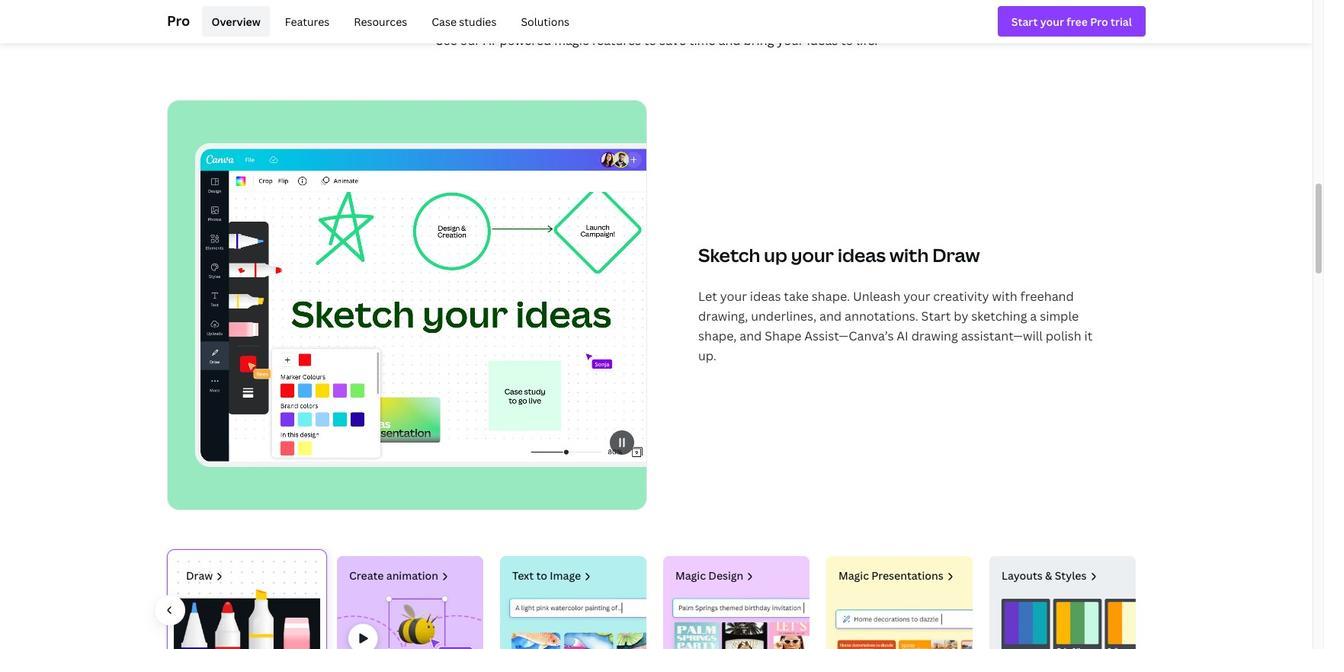 Task type: describe. For each thing, give the bounding box(es) containing it.
layouts & styles
[[1002, 569, 1087, 583]]

shape.
[[812, 288, 850, 305]]

text to image button
[[493, 550, 653, 650]]

assist—canva's
[[805, 328, 894, 345]]

pro element
[[167, 0, 1146, 43]]

solutions link
[[512, 6, 579, 37]]

a
[[1030, 308, 1037, 325]]

let your ideas take shape. unleash your creativity with freehand drawing, underlines, and annotations. start by sketching a simple shape, and shape assist—canva's ai drawing assistant—will polish it up.
[[698, 288, 1093, 365]]

by
[[954, 308, 969, 325]]

sketch
[[698, 243, 760, 268]]

pro
[[167, 11, 190, 29]]

freehand
[[1021, 288, 1074, 305]]

layouts & styles button
[[983, 550, 1143, 650]]

start
[[922, 308, 951, 325]]

animation
[[386, 569, 438, 583]]

creativity
[[934, 288, 989, 305]]

drawing,
[[698, 308, 748, 325]]

your right bring
[[777, 32, 804, 48]]

case studies link
[[423, 6, 506, 37]]

simple
[[1040, 308, 1079, 325]]

with inside the let your ideas take shape. unleash your creativity with freehand drawing, underlines, and annotations. start by sketching a simple shape, and shape assist—canva's ai drawing assistant—will polish it up.
[[992, 288, 1018, 305]]

sketching
[[972, 308, 1027, 325]]

ai
[[897, 328, 909, 345]]

magic for magic presentations
[[839, 569, 869, 583]]

overview link
[[202, 6, 270, 37]]

it
[[1085, 328, 1093, 345]]

your right up
[[791, 243, 834, 268]]

up
[[764, 243, 788, 268]]

powered
[[500, 32, 551, 48]]

magic presentations button
[[820, 550, 980, 650]]

magic design
[[676, 569, 744, 583]]

assistant—will
[[961, 328, 1043, 345]]

resources
[[354, 14, 407, 29]]

features link
[[276, 6, 339, 37]]

magic
[[554, 32, 589, 48]]

create
[[349, 569, 384, 583]]

text to image
[[512, 569, 581, 583]]

1 vertical spatial ideas
[[838, 243, 886, 268]]

unleash
[[853, 288, 901, 305]]

image
[[550, 569, 581, 583]]

ideas inside the let your ideas take shape. unleash your creativity with freehand drawing, underlines, and annotations. start by sketching a simple shape, and shape assist—canva's ai drawing assistant—will polish it up.
[[750, 288, 781, 305]]

polish
[[1046, 328, 1082, 345]]

studies
[[459, 14, 497, 29]]

up.
[[698, 348, 717, 365]]



Task type: locate. For each thing, give the bounding box(es) containing it.
magic for magic design
[[676, 569, 706, 583]]

with up unleash
[[890, 243, 929, 268]]

menu bar
[[196, 6, 579, 37]]

our
[[460, 32, 480, 48]]

let
[[698, 288, 717, 305]]

to right text
[[536, 569, 547, 583]]

1 magic from the left
[[676, 569, 706, 583]]

ideas left life.
[[807, 32, 838, 48]]

0 vertical spatial with
[[890, 243, 929, 268]]

life.
[[856, 32, 878, 48]]

create animation
[[349, 569, 438, 583]]

styles
[[1055, 569, 1087, 583]]

0 vertical spatial draw
[[933, 243, 980, 268]]

0 horizontal spatial draw
[[186, 569, 213, 583]]

1 vertical spatial and
[[820, 308, 842, 325]]

design
[[709, 569, 744, 583]]

case
[[432, 14, 457, 29]]

ideas up unleash
[[838, 243, 886, 268]]

2 vertical spatial and
[[740, 328, 762, 345]]

sketch up your ideas with draw
[[698, 243, 980, 268]]

solutions
[[521, 14, 570, 29]]

1 vertical spatial with
[[992, 288, 1018, 305]]

with up 'sketching'
[[992, 288, 1018, 305]]

draw inside draw button
[[186, 569, 213, 583]]

0 vertical spatial ideas
[[807, 32, 838, 48]]

use our ai-powered magic features to save time and bring your ideas to life.
[[435, 32, 878, 48]]

&
[[1045, 569, 1053, 583]]

and right time
[[719, 32, 741, 48]]

shape
[[765, 328, 802, 345]]

your up drawing,
[[720, 288, 747, 305]]

magic inside button
[[676, 569, 706, 583]]

drawing
[[912, 328, 958, 345]]

underlines,
[[751, 308, 817, 325]]

your
[[777, 32, 804, 48], [791, 243, 834, 268], [720, 288, 747, 305], [904, 288, 931, 305]]

your up start
[[904, 288, 931, 305]]

magic design button
[[656, 550, 817, 650]]

1 horizontal spatial magic
[[839, 569, 869, 583]]

text
[[512, 569, 534, 583]]

overview
[[212, 14, 261, 29]]

take
[[784, 288, 809, 305]]

resources link
[[345, 6, 416, 37]]

magic
[[676, 569, 706, 583], [839, 569, 869, 583]]

menu bar containing overview
[[196, 6, 579, 37]]

save
[[660, 32, 686, 48]]

presentations
[[872, 569, 944, 583]]

bring
[[744, 32, 774, 48]]

ideas up underlines, in the right of the page
[[750, 288, 781, 305]]

with
[[890, 243, 929, 268], [992, 288, 1018, 305]]

and down shape. at top
[[820, 308, 842, 325]]

magic left presentations on the right of the page
[[839, 569, 869, 583]]

time
[[689, 32, 716, 48]]

to left save
[[644, 32, 657, 48]]

magic left design
[[676, 569, 706, 583]]

use
[[435, 32, 457, 48]]

1 vertical spatial draw
[[186, 569, 213, 583]]

magic inside button
[[839, 569, 869, 583]]

annotations.
[[845, 308, 919, 325]]

1 horizontal spatial with
[[992, 288, 1018, 305]]

features
[[285, 14, 330, 29]]

draw button
[[167, 550, 327, 650]]

2 vertical spatial ideas
[[750, 288, 781, 305]]

2 horizontal spatial to
[[841, 32, 854, 48]]

and
[[719, 32, 741, 48], [820, 308, 842, 325], [740, 328, 762, 345]]

to
[[644, 32, 657, 48], [841, 32, 854, 48], [536, 569, 547, 583]]

to inside text to image button
[[536, 569, 547, 583]]

features
[[592, 32, 641, 48]]

1 horizontal spatial to
[[644, 32, 657, 48]]

create animation button
[[330, 550, 490, 650]]

and left shape
[[740, 328, 762, 345]]

0 horizontal spatial to
[[536, 569, 547, 583]]

2 magic from the left
[[839, 569, 869, 583]]

ai-
[[483, 32, 500, 48]]

to left life.
[[841, 32, 854, 48]]

0 horizontal spatial with
[[890, 243, 929, 268]]

case studies
[[432, 14, 497, 29]]

0 horizontal spatial magic
[[676, 569, 706, 583]]

1 horizontal spatial draw
[[933, 243, 980, 268]]

menu bar inside pro element
[[196, 6, 579, 37]]

draw
[[933, 243, 980, 268], [186, 569, 213, 583]]

layouts
[[1002, 569, 1043, 583]]

magic presentations
[[839, 569, 944, 583]]

ideas
[[807, 32, 838, 48], [838, 243, 886, 268], [750, 288, 781, 305]]

0 vertical spatial and
[[719, 32, 741, 48]]

shape,
[[698, 328, 737, 345]]



Task type: vqa. For each thing, say whether or not it's contained in the screenshot.
Creator?
no



